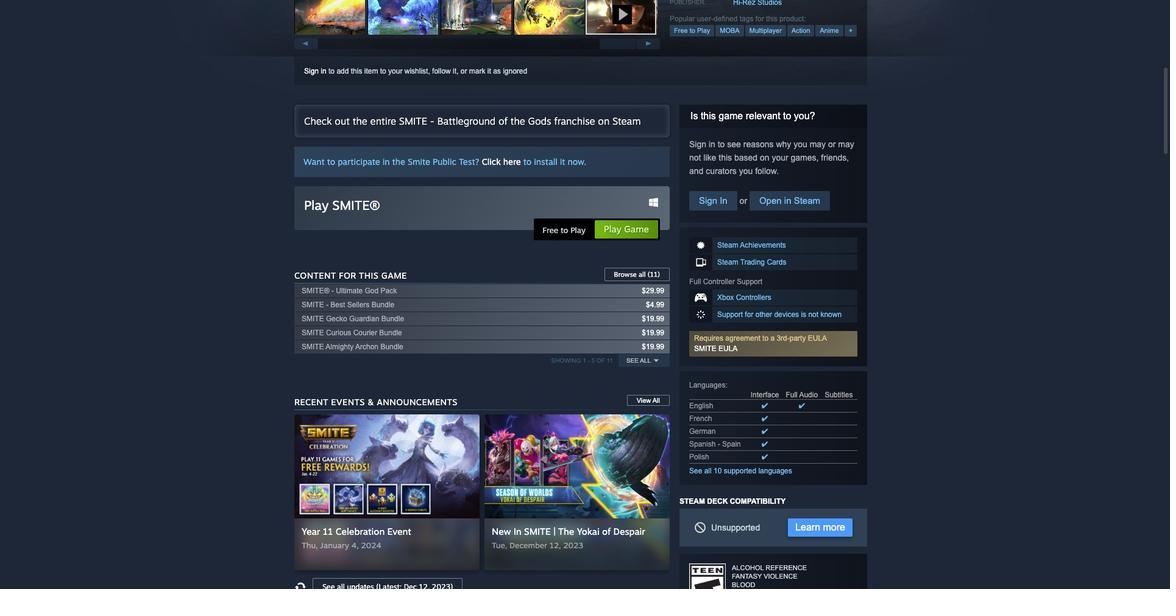 Task type: locate. For each thing, give the bounding box(es) containing it.
$19.99 for smite almighty archon bundle
[[642, 343, 664, 352]]

in down curators
[[720, 196, 727, 206]]

all for view all
[[652, 397, 660, 405]]

new in smite | the yokai of despair
[[492, 527, 645, 538]]

ignored
[[503, 67, 527, 76]]

steam trading cards link
[[689, 255, 857, 271]]

1 horizontal spatial your
[[772, 153, 788, 163]]

1 vertical spatial eula
[[718, 345, 738, 353]]

0 vertical spatial support
[[737, 278, 762, 286]]

1 horizontal spatial not
[[808, 311, 818, 319]]

✔ for english
[[762, 402, 768, 411]]

eula
[[808, 335, 827, 343], [718, 345, 738, 353]]

in
[[720, 196, 727, 206], [514, 527, 521, 538]]

in right participate
[[382, 157, 390, 167]]

11 up the january
[[323, 527, 333, 538]]

to
[[690, 27, 695, 34], [328, 67, 335, 76], [380, 67, 386, 76], [783, 111, 791, 121], [718, 140, 725, 149], [327, 157, 335, 167], [523, 157, 532, 167], [561, 225, 568, 235], [762, 335, 768, 343]]

1 vertical spatial not
[[808, 311, 818, 319]]

steam achievements
[[717, 241, 786, 250]]

sellers
[[347, 301, 370, 310]]

1 horizontal spatial on
[[760, 153, 769, 163]]

franchise
[[554, 115, 595, 127]]

january
[[320, 541, 349, 551]]

this
[[766, 15, 777, 23], [351, 67, 362, 76], [701, 111, 716, 121], [719, 153, 732, 163]]

why
[[776, 140, 791, 149]]

year 11 celebration event
[[302, 527, 411, 538]]

0 horizontal spatial free to play
[[542, 225, 586, 235]]

check
[[304, 115, 332, 127]]

see right 5
[[626, 358, 639, 364]]

on right franchise
[[598, 115, 610, 127]]

it
[[487, 67, 491, 76], [560, 157, 565, 167]]

0 vertical spatial your
[[388, 67, 402, 76]]

steam left deck
[[679, 498, 705, 506]]

or up friends,
[[828, 140, 836, 149]]

3rd-
[[777, 335, 790, 343]]

1 vertical spatial full
[[786, 391, 798, 400]]

2 vertical spatial sign
[[699, 196, 717, 206]]

steam right franchise
[[612, 115, 641, 127]]

on inside sign in to see reasons why you may or may not like this based on your games, friends, and curators you follow.
[[760, 153, 769, 163]]

1 horizontal spatial all
[[704, 467, 712, 476]]

support down the 'xbox'
[[717, 311, 743, 319]]

all left the 10
[[704, 467, 712, 476]]

or right it,
[[461, 67, 467, 76]]

0 vertical spatial not
[[689, 153, 701, 163]]

in up 'like'
[[709, 140, 715, 149]]

1 vertical spatial it
[[560, 157, 565, 167]]

a
[[770, 335, 775, 343]]

full audio
[[786, 391, 818, 400]]

0 vertical spatial smite®
[[332, 197, 380, 213]]

archon
[[355, 343, 378, 352]]

full left 'controller'
[[689, 278, 701, 286]]

this up curators
[[719, 153, 732, 163]]

0 vertical spatial for
[[755, 15, 764, 23]]

pack
[[381, 287, 397, 296]]

the left smite
[[392, 157, 405, 167]]

steam up full controller support at the right of page
[[717, 258, 738, 267]]

free to play
[[674, 27, 710, 34], [542, 225, 586, 235]]

all for browse
[[639, 271, 646, 279]]

or inside sign in to see reasons why you may or may not like this based on your games, friends, and curators you follow.
[[828, 140, 836, 149]]

spanish - spain
[[689, 441, 741, 449]]

it,
[[453, 67, 459, 76]]

1 vertical spatial on
[[760, 153, 769, 163]]

- for smite® - ultimate god pack
[[331, 287, 334, 296]]

may up games,
[[810, 140, 826, 149]]

(11)
[[648, 271, 660, 279]]

showing
[[551, 358, 581, 364]]

eula right the party
[[808, 335, 827, 343]]

on up 'follow.'
[[760, 153, 769, 163]]

game up pack
[[381, 271, 407, 281]]

almighty
[[326, 343, 354, 352]]

0 horizontal spatial see
[[626, 358, 639, 364]]

1 horizontal spatial free to play
[[674, 27, 710, 34]]

1 horizontal spatial in
[[720, 196, 727, 206]]

0 vertical spatial $19.99
[[642, 315, 664, 324]]

1 vertical spatial or
[[828, 140, 836, 149]]

year
[[302, 527, 320, 538]]

action link
[[787, 25, 814, 37]]

sign inside sign in to see reasons why you may or may not like this based on your games, friends, and curators you follow.
[[689, 140, 706, 149]]

the right out
[[353, 115, 367, 127]]

0 horizontal spatial in
[[514, 527, 521, 538]]

multiplayer link
[[745, 25, 786, 37]]

known
[[820, 311, 842, 319]]

1 horizontal spatial 11
[[607, 358, 613, 364]]

smite® down the content
[[302, 287, 329, 296]]

1 vertical spatial game
[[381, 271, 407, 281]]

1 vertical spatial in
[[514, 527, 521, 538]]

smite®
[[332, 197, 380, 213], [302, 287, 329, 296]]

0 vertical spatial sign
[[304, 67, 319, 76]]

not right the 'is'
[[808, 311, 818, 319]]

full for full controller support
[[689, 278, 701, 286]]

defined
[[714, 15, 738, 23]]

all right view at right
[[652, 397, 660, 405]]

1 horizontal spatial see
[[689, 467, 702, 476]]

sign for sign in
[[699, 196, 717, 206]]

moba
[[720, 27, 740, 34]]

it left as
[[487, 67, 491, 76]]

2 horizontal spatial or
[[828, 140, 836, 149]]

here
[[503, 157, 521, 167]]

battleground
[[437, 115, 496, 127]]

all left (11)
[[639, 271, 646, 279]]

1 vertical spatial see
[[689, 467, 702, 476]]

trading
[[740, 258, 765, 267]]

in right new
[[514, 527, 521, 538]]

see down polish
[[689, 467, 702, 476]]

0 horizontal spatial game
[[381, 271, 407, 281]]

0 horizontal spatial not
[[689, 153, 701, 163]]

not
[[689, 153, 701, 163], [808, 311, 818, 319]]

event
[[387, 527, 411, 538]]

0 vertical spatial 11
[[607, 358, 613, 364]]

full controller support
[[689, 278, 762, 286]]

1 horizontal spatial you
[[794, 140, 807, 149]]

- inside the check out the entire smite - battleground of the gods franchise on steam link
[[430, 115, 434, 127]]

0 horizontal spatial you
[[739, 166, 753, 176]]

1 vertical spatial smite®
[[302, 287, 329, 296]]

play left the play game link
[[570, 225, 586, 235]]

sign up 'like'
[[689, 140, 706, 149]]

1 may from the left
[[810, 140, 826, 149]]

eula down agreement
[[718, 345, 738, 353]]

1 horizontal spatial all
[[652, 397, 660, 405]]

0 horizontal spatial smite®
[[302, 287, 329, 296]]

11
[[607, 358, 613, 364], [323, 527, 333, 538]]

in inside sign in to see reasons why you may or may not like this based on your games, friends, and curators you follow.
[[709, 140, 715, 149]]

1 vertical spatial $19.99
[[642, 329, 664, 338]]

3 $19.99 from the top
[[642, 343, 664, 352]]

1 vertical spatial free to play
[[542, 225, 586, 235]]

of right "battleground"
[[498, 115, 508, 127]]

1 horizontal spatial or
[[737, 196, 749, 206]]

all up view at right
[[640, 358, 651, 364]]

1 vertical spatial sign
[[689, 140, 706, 149]]

11 right 5
[[607, 358, 613, 364]]

see for see all 10 supported languages
[[689, 467, 702, 476]]

- left best
[[326, 301, 328, 310]]

sign in link
[[689, 191, 737, 211]]

1 horizontal spatial free
[[674, 27, 688, 34]]

1 horizontal spatial for
[[755, 15, 764, 23]]

of right yokai
[[602, 527, 611, 538]]

1 $19.99 from the top
[[642, 315, 664, 324]]

user-
[[697, 15, 714, 23]]

0 vertical spatial see
[[626, 358, 639, 364]]

0 horizontal spatial all
[[639, 271, 646, 279]]

celebration
[[336, 527, 385, 538]]

in for sign
[[720, 196, 727, 206]]

1 horizontal spatial full
[[786, 391, 798, 400]]

steam trading cards
[[717, 258, 786, 267]]

smite almighty archon bundle
[[302, 343, 403, 352]]

smite
[[408, 157, 430, 167]]

1 horizontal spatial it
[[560, 157, 565, 167]]

support for other devices is not known
[[717, 311, 842, 319]]

of right 5
[[597, 358, 605, 364]]

0 vertical spatial free to play
[[674, 27, 710, 34]]

you down the based
[[739, 166, 753, 176]]

0 horizontal spatial may
[[810, 140, 826, 149]]

in for new
[[514, 527, 521, 538]]

sign left add
[[304, 67, 319, 76]]

or left open
[[737, 196, 749, 206]]

smite left almighty
[[302, 343, 324, 352]]

sign in
[[699, 196, 727, 206]]

0 vertical spatial all
[[640, 358, 651, 364]]

0 horizontal spatial free
[[542, 225, 558, 235]]

you?
[[794, 111, 815, 121]]

1 vertical spatial your
[[772, 153, 788, 163]]

your left wishlist,
[[388, 67, 402, 76]]

all for see
[[704, 467, 712, 476]]

in left add
[[321, 67, 326, 76]]

it left now.
[[560, 157, 565, 167]]

1 horizontal spatial the
[[392, 157, 405, 167]]

the left gods
[[510, 115, 525, 127]]

on
[[598, 115, 610, 127], [760, 153, 769, 163]]

smite gecko guardian bundle
[[302, 315, 404, 324]]

0 vertical spatial eula
[[808, 335, 827, 343]]

follow
[[432, 67, 451, 76]]

1 horizontal spatial may
[[838, 140, 854, 149]]

browse all (11)
[[614, 271, 660, 279]]

1 vertical spatial all
[[652, 397, 660, 405]]

steam deck compatibility
[[679, 498, 786, 506]]

curious
[[326, 329, 351, 338]]

not up and
[[689, 153, 701, 163]]

2 vertical spatial $19.99
[[642, 343, 664, 352]]

more
[[823, 523, 845, 533]]

your
[[388, 67, 402, 76], [772, 153, 788, 163]]

1 vertical spatial free
[[542, 225, 558, 235]]

smite down the requires
[[694, 345, 716, 353]]

moba link
[[716, 25, 744, 37]]

steam up the steam trading cards
[[717, 241, 738, 250]]

free inside the free to play link
[[674, 27, 688, 34]]

1 vertical spatial for
[[745, 311, 753, 319]]

in right open
[[784, 196, 791, 206]]

play up browse
[[604, 224, 621, 235]]

- left spain
[[718, 441, 720, 449]]

item
[[364, 67, 378, 76]]

the
[[558, 527, 574, 538]]

ultimate
[[336, 287, 363, 296]]

for up multiplayer on the top
[[755, 15, 764, 23]]

may up friends,
[[838, 140, 854, 149]]

to inside sign in to see reasons why you may or may not like this based on your games, friends, and curators you follow.
[[718, 140, 725, 149]]

bundle for archon
[[380, 343, 403, 352]]

0 horizontal spatial 11
[[323, 527, 333, 538]]

0 horizontal spatial your
[[388, 67, 402, 76]]

tue, december 12, 2023
[[492, 541, 583, 551]]

for left other
[[745, 311, 753, 319]]

you up games,
[[794, 140, 807, 149]]

smite right "entire" at left
[[399, 115, 427, 127]]

✔
[[762, 402, 768, 411], [799, 402, 805, 411], [762, 415, 768, 424], [762, 428, 768, 436], [762, 441, 768, 449], [762, 453, 768, 462]]

12,
[[549, 541, 561, 551]]

see all
[[626, 358, 651, 364]]

in for sign in to see reasons why you may or may not like this based on your games, friends, and curators you follow.
[[709, 140, 715, 149]]

check out the entire smite - battleground of the gods franchise on steam link
[[294, 105, 670, 138]]

0 horizontal spatial full
[[689, 278, 701, 286]]

or
[[461, 67, 467, 76], [828, 140, 836, 149], [737, 196, 749, 206]]

smite® down participate
[[332, 197, 380, 213]]

$19.99 for smite curious courier bundle
[[642, 329, 664, 338]]

- up best
[[331, 287, 334, 296]]

0 vertical spatial free
[[674, 27, 688, 34]]

0 vertical spatial game
[[624, 224, 649, 235]]

- left "battleground"
[[430, 115, 434, 127]]

german
[[689, 428, 716, 436]]

play
[[697, 27, 710, 34], [304, 197, 329, 213], [604, 224, 621, 235], [570, 225, 586, 235]]

open in steam link
[[749, 191, 830, 211]]

1 horizontal spatial eula
[[808, 335, 827, 343]]

0 vertical spatial full
[[689, 278, 701, 286]]

0 vertical spatial it
[[487, 67, 491, 76]]

see all 10 supported languages link
[[689, 467, 792, 476]]

yokai
[[577, 527, 599, 538]]

0 vertical spatial you
[[794, 140, 807, 149]]

0 horizontal spatial or
[[461, 67, 467, 76]]

- right 1
[[588, 358, 590, 364]]

full left audio
[[786, 391, 798, 400]]

✔ for french
[[762, 415, 768, 424]]

smite inside requires agreement to a 3rd-party eula smite eula
[[694, 345, 716, 353]]

support up controllers
[[737, 278, 762, 286]]

smite left curious
[[302, 329, 324, 338]]

popular
[[670, 15, 695, 23]]

sign down and
[[699, 196, 717, 206]]

your down why at the right of the page
[[772, 153, 788, 163]]

0 horizontal spatial eula
[[718, 345, 738, 353]]

0 horizontal spatial all
[[640, 358, 651, 364]]

game up browse all (11)
[[624, 224, 649, 235]]

fantasy
[[732, 573, 762, 581]]

based
[[734, 153, 758, 163]]

0 horizontal spatial on
[[598, 115, 610, 127]]

sign for sign in to add this item to your wishlist, follow it, or mark it as ignored
[[304, 67, 319, 76]]

smite
[[399, 115, 427, 127], [302, 301, 324, 310], [302, 315, 324, 324], [302, 329, 324, 338], [302, 343, 324, 352], [694, 345, 716, 353], [524, 527, 551, 538]]

0 vertical spatial all
[[639, 271, 646, 279]]

1 vertical spatial all
[[704, 467, 712, 476]]

2024
[[361, 541, 381, 551]]

0 vertical spatial in
[[720, 196, 727, 206]]

2 $19.99 from the top
[[642, 329, 664, 338]]



Task type: describe. For each thing, give the bounding box(es) containing it.
0 horizontal spatial it
[[487, 67, 491, 76]]

$4.99
[[646, 301, 664, 310]]

compatibility
[[730, 498, 786, 506]]

see for see all
[[626, 358, 639, 364]]

alcohol
[[732, 565, 764, 572]]

is
[[801, 311, 806, 319]]

xbox controllers
[[717, 294, 771, 302]]

sign in link
[[304, 67, 326, 76]]

$19.99 for smite gecko guardian bundle
[[642, 315, 664, 324]]

sign in to add this item to your wishlist, follow it, or mark it as ignored
[[304, 67, 527, 76]]

2 horizontal spatial the
[[510, 115, 525, 127]]

gecko
[[326, 315, 347, 324]]

reference
[[766, 565, 807, 572]]

subtitles
[[825, 391, 853, 400]]

view all link
[[627, 395, 670, 406]]

2 vertical spatial or
[[737, 196, 749, 206]]

requires agreement to a 3rd-party eula smite eula
[[694, 335, 827, 353]]

public
[[433, 157, 456, 167]]

achievements
[[740, 241, 786, 250]]

&
[[368, 397, 374, 408]]

polish
[[689, 453, 709, 462]]

game
[[719, 111, 743, 121]]

despair
[[613, 527, 645, 538]]

not inside sign in to see reasons why you may or may not like this based on your games, friends, and curators you follow.
[[689, 153, 701, 163]]

smite left gecko on the bottom of page
[[302, 315, 324, 324]]

0 vertical spatial on
[[598, 115, 610, 127]]

languages
[[758, 467, 792, 476]]

your inside sign in to see reasons why you may or may not like this based on your games, friends, and curators you follow.
[[772, 153, 788, 163]]

✔ for polish
[[762, 453, 768, 462]]

sign for sign in to see reasons why you may or may not like this based on your games, friends, and curators you follow.
[[689, 140, 706, 149]]

spain
[[722, 441, 741, 449]]

for
[[339, 271, 356, 281]]

mark
[[469, 67, 485, 76]]

wishlist,
[[404, 67, 430, 76]]

2 vertical spatial of
[[602, 527, 611, 538]]

content
[[294, 271, 336, 281]]

play game link
[[594, 220, 659, 239]]

requires
[[694, 335, 723, 343]]

learn
[[795, 523, 820, 533]]

this right add
[[351, 67, 362, 76]]

1
[[583, 358, 586, 364]]

events
[[331, 397, 365, 408]]

to inside requires agreement to a 3rd-party eula smite eula
[[762, 335, 768, 343]]

sign in to see reasons why you may or may not like this based on your games, friends, and curators you follow.
[[689, 140, 854, 176]]

devices
[[774, 311, 799, 319]]

supported
[[724, 467, 756, 476]]

bundle for guardian
[[381, 315, 404, 324]]

games,
[[791, 153, 819, 163]]

steam right open
[[794, 196, 820, 206]]

languages
[[689, 381, 725, 390]]

want to participate in the smite public test? click here to install it now.
[[303, 157, 586, 167]]

- for smite - best sellers bundle
[[326, 301, 328, 310]]

2 may from the left
[[838, 140, 854, 149]]

as
[[493, 67, 501, 76]]

view all
[[637, 397, 660, 405]]

open
[[759, 196, 782, 206]]

1 horizontal spatial game
[[624, 224, 649, 235]]

announcements
[[377, 397, 457, 408]]

reasons
[[743, 140, 774, 149]]

- for spanish - spain
[[718, 441, 720, 449]]

✔ for spanish - spain
[[762, 441, 768, 449]]

see all 10 supported languages
[[689, 467, 792, 476]]

|
[[553, 527, 556, 538]]

✔ for german
[[762, 428, 768, 436]]

steam for steam deck compatibility
[[679, 498, 705, 506]]

participate
[[338, 157, 380, 167]]

steam achievements link
[[689, 238, 857, 254]]

0 horizontal spatial the
[[353, 115, 367, 127]]

tags
[[740, 15, 753, 23]]

this up multiplayer on the top
[[766, 15, 777, 23]]

full for full audio
[[786, 391, 798, 400]]

$29.99
[[642, 287, 664, 296]]

steam for steam achievements
[[717, 241, 738, 250]]

0 vertical spatial of
[[498, 115, 508, 127]]

1 vertical spatial you
[[739, 166, 753, 176]]

xbox controllers link
[[689, 290, 857, 306]]

learn more
[[795, 523, 845, 533]]

support for other devices is not known link
[[689, 307, 857, 323]]

smite left best
[[302, 301, 324, 310]]

0 horizontal spatial for
[[745, 311, 753, 319]]

popular user-defined tags for this product:
[[670, 15, 806, 23]]

out
[[335, 115, 350, 127]]

controllers
[[736, 294, 771, 302]]

4,
[[351, 541, 359, 551]]

multiplayer
[[749, 27, 782, 34]]

0 vertical spatial or
[[461, 67, 467, 76]]

gods
[[528, 115, 551, 127]]

this inside sign in to see reasons why you may or may not like this based on your games, friends, and curators you follow.
[[719, 153, 732, 163]]

in for sign in to add this item to your wishlist, follow it, or mark it as ignored
[[321, 67, 326, 76]]

interface
[[751, 391, 779, 400]]

this
[[359, 271, 379, 281]]

tue,
[[492, 541, 507, 551]]

bundle for courier
[[379, 329, 402, 338]]

1 vertical spatial 11
[[323, 527, 333, 538]]

action
[[792, 27, 810, 34]]

play down want at the left of the page
[[304, 197, 329, 213]]

10
[[714, 467, 722, 476]]

smite® - ultimate god pack
[[302, 287, 397, 296]]

1 vertical spatial of
[[597, 358, 605, 364]]

blood
[[732, 582, 755, 589]]

content for this game
[[294, 271, 407, 281]]

this right the is
[[701, 111, 716, 121]]

other
[[755, 311, 772, 319]]

play game
[[604, 224, 649, 235]]

new
[[492, 527, 511, 538]]

smite up tue, december 12, 2023
[[524, 527, 551, 538]]

showing 1 - 5 of 11
[[551, 358, 613, 364]]

play down user-
[[697, 27, 710, 34]]

1 horizontal spatial smite®
[[332, 197, 380, 213]]

click
[[482, 157, 501, 167]]

see
[[727, 140, 741, 149]]

1 vertical spatial support
[[717, 311, 743, 319]]

like
[[703, 153, 716, 163]]

controller
[[703, 278, 735, 286]]

all for see all
[[640, 358, 651, 364]]

product:
[[779, 15, 806, 23]]

follow.
[[755, 166, 779, 176]]

languages :
[[689, 381, 727, 390]]

english
[[689, 402, 713, 411]]

add
[[337, 67, 349, 76]]

steam for steam trading cards
[[717, 258, 738, 267]]

unsupported
[[711, 523, 760, 533]]

free to play link
[[670, 25, 714, 37]]

in for open in steam
[[784, 196, 791, 206]]

recent events & announcements
[[294, 397, 457, 408]]

check out the entire smite - battleground of the gods franchise on steam
[[304, 115, 641, 127]]

guardian
[[349, 315, 379, 324]]

audio
[[799, 391, 818, 400]]



Task type: vqa. For each thing, say whether or not it's contained in the screenshot.


